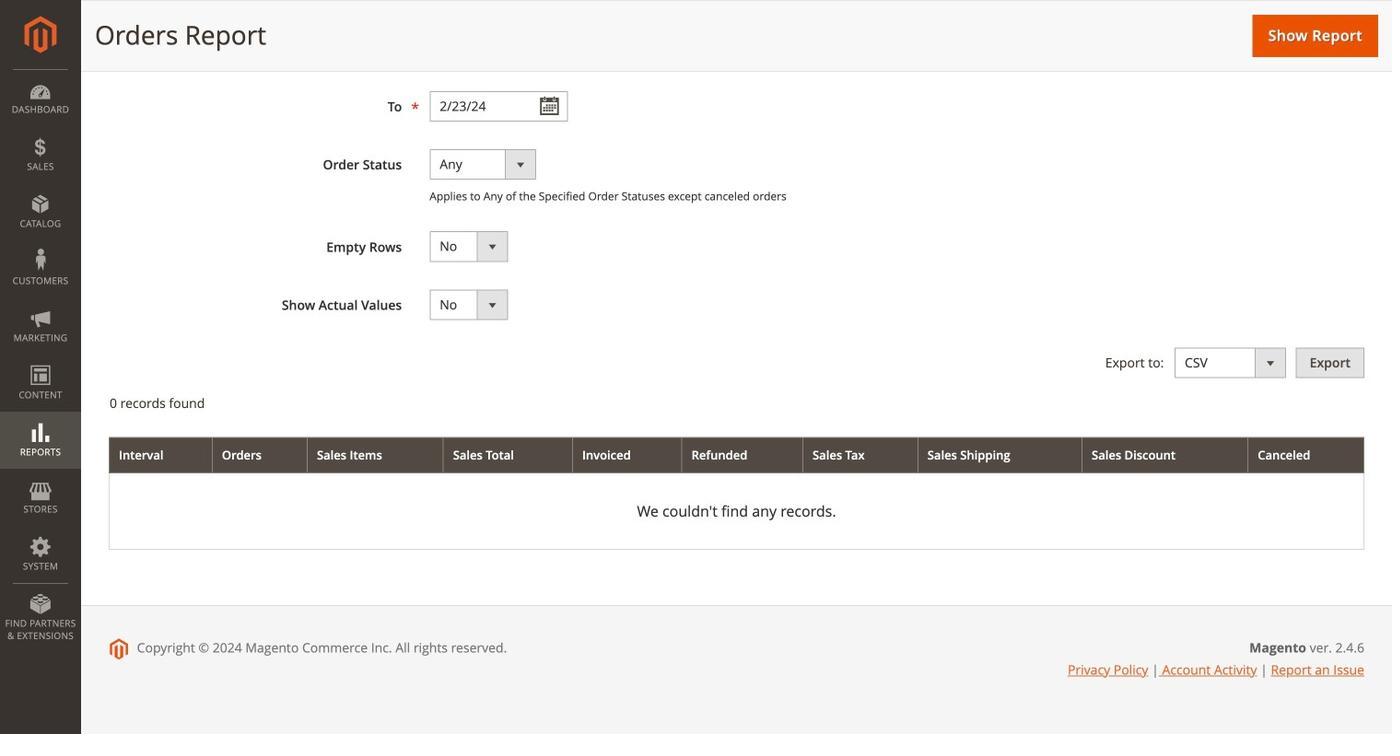 Task type: locate. For each thing, give the bounding box(es) containing it.
menu bar
[[0, 69, 81, 652]]

None text field
[[430, 33, 568, 63], [430, 91, 568, 122], [430, 33, 568, 63], [430, 91, 568, 122]]



Task type: describe. For each thing, give the bounding box(es) containing it.
magento admin panel image
[[24, 16, 57, 53]]



Task type: vqa. For each thing, say whether or not it's contained in the screenshot.
the From TEXT BOX
no



